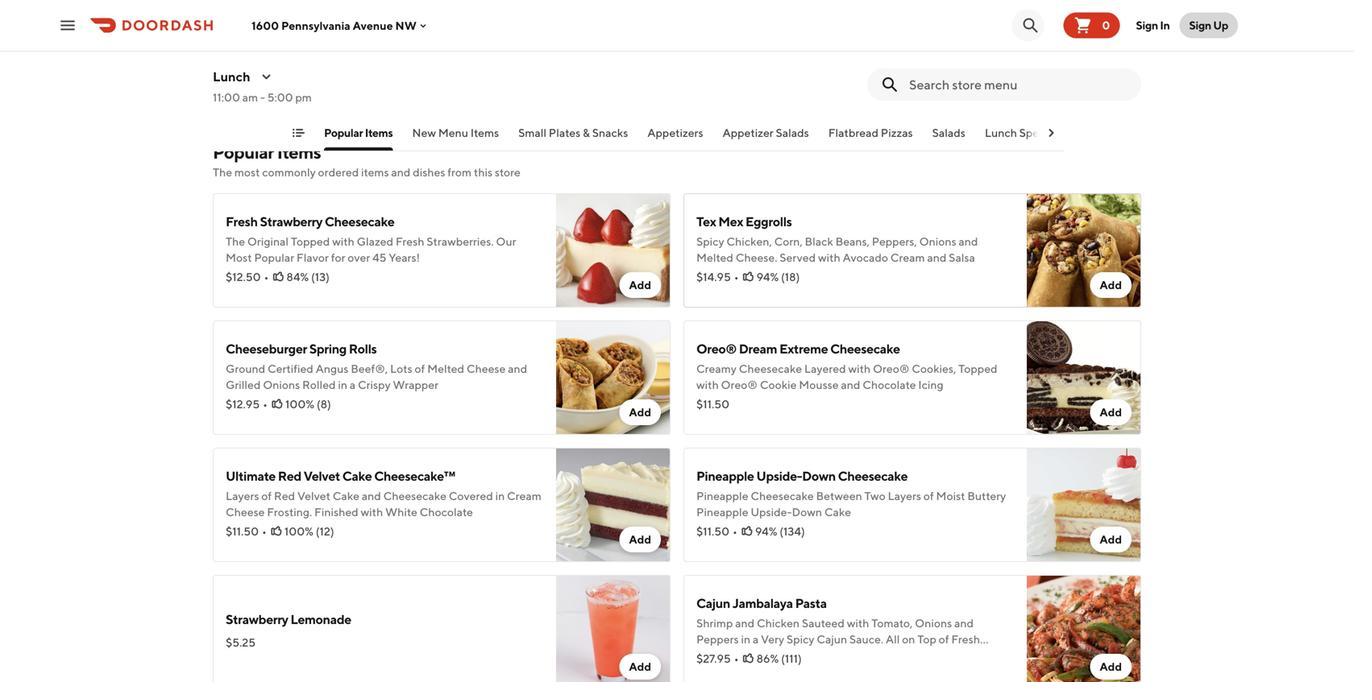 Task type: describe. For each thing, give the bounding box(es) containing it.
(13)
[[311, 271, 330, 284]]

grilled
[[226, 379, 261, 392]]

shrimp
[[697, 617, 733, 631]]

cheeseburger spring rolls image
[[556, 321, 671, 435]]

finished
[[314, 506, 359, 519]]

cheeseburger
[[226, 341, 307, 357]]

add for pasta
[[1100, 661, 1122, 674]]

linguini
[[697, 649, 738, 663]]

black
[[805, 235, 834, 248]]

• for fresh
[[264, 271, 269, 284]]

flatbread pizzas button
[[829, 125, 913, 151]]

0 vertical spatial cake
[[342, 469, 372, 484]]

appetizer salads button
[[723, 125, 809, 151]]

popular for popular items
[[324, 126, 363, 139]]

add for cheesecake
[[629, 279, 651, 292]]

1 vertical spatial strawberry
[[226, 612, 288, 628]]

add button for extreme
[[1090, 400, 1132, 426]]

avenue
[[353, 19, 393, 32]]

cookies,
[[912, 362, 957, 376]]

very
[[761, 633, 785, 647]]

100% for spring
[[285, 398, 315, 411]]

popular for popular items the most commonly ordered items and dishes from this store
[[213, 142, 274, 163]]

94% for upside-
[[755, 525, 778, 539]]

scroll menu navigation right image
[[1045, 127, 1058, 139]]

strawberry lemonade image
[[556, 576, 671, 683]]

fresh strawberry cheesecake the original topped with glazed fresh strawberries. our most popular flavor for over 45 years!
[[226, 214, 516, 264]]

lots
[[390, 362, 413, 376]]

(134)
[[780, 525, 805, 539]]

cheesecake inside ultimate red velvet cake cheesecake™ layers of red velvet cake and cheesecake covered in cream cheese frosting. finished with white chocolate
[[383, 490, 447, 503]]

100% for red
[[285, 525, 314, 539]]

salsa
[[949, 251, 976, 264]]

$27.95
[[697, 653, 731, 666]]

84%
[[287, 271, 309, 284]]

appetizers button
[[648, 125, 704, 151]]

45
[[373, 251, 387, 264]]

salads inside "button"
[[776, 126, 809, 139]]

chocolate inside ultimate red velvet cake cheesecake™ layers of red velvet cake and cheesecake covered in cream cheese frosting. finished with white chocolate
[[420, 506, 473, 519]]

cajun jambalaya pasta image
[[1027, 576, 1142, 683]]

eggrolls
[[746, 214, 792, 229]]

layers inside ultimate red velvet cake cheesecake™ layers of red velvet cake and cheesecake covered in cream cheese frosting. finished with white chocolate
[[226, 490, 259, 503]]

over
[[348, 251, 370, 264]]

cookie
[[760, 379, 797, 392]]

moist
[[936, 490, 966, 503]]

appetizer salads
[[723, 126, 809, 139]]

add button for pasta
[[1090, 655, 1132, 681]]

• for cajun
[[734, 653, 739, 666]]

and inside ultimate red velvet cake cheesecake™ layers of red velvet cake and cheesecake covered in cream cheese frosting. finished with white chocolate
[[362, 490, 381, 503]]

items inside button
[[471, 126, 499, 139]]

avocado
[[843, 251, 889, 264]]

ultimate red velvet cake cheesecake™ layers of red velvet cake and cheesecake covered in cream cheese frosting. finished with white chocolate
[[226, 469, 542, 519]]

• for pineapple
[[733, 525, 738, 539]]

cheesecake up "cookie"
[[739, 362, 802, 376]]

angus
[[316, 362, 349, 376]]

cheese inside ultimate red velvet cake cheesecake™ layers of red velvet cake and cheesecake covered in cream cheese frosting. finished with white chocolate
[[226, 506, 265, 519]]

pineapple upside-down cheesecake image
[[1027, 448, 1142, 563]]

ultimate red velvet cake cheesecake™ image
[[556, 448, 671, 563]]

in
[[1160, 19, 1170, 32]]

cheeseburger spring rolls ground certified angus beef®, lots of melted cheese and grilled onions rolled in a crispy wrapper
[[226, 341, 527, 392]]

$14.95 •
[[697, 271, 739, 284]]

$12.50
[[226, 271, 261, 284]]

size
[[768, 649, 787, 663]]

sauteed
[[802, 617, 845, 631]]

1 vertical spatial cajun
[[817, 633, 848, 647]]

2 salads from the left
[[933, 126, 966, 139]]

menus image
[[260, 70, 273, 83]]

sign up
[[1190, 19, 1229, 32]]

cream inside ultimate red velvet cake cheesecake™ layers of red velvet cake and cheesecake covered in cream cheese frosting. finished with white chocolate
[[507, 490, 542, 503]]

add for extreme
[[1100, 406, 1122, 419]]

view
[[655, 649, 685, 665]]

ultimate
[[226, 469, 276, 484]]

view menu
[[655, 649, 722, 665]]

mex
[[719, 214, 743, 229]]

100% (8)
[[285, 398, 331, 411]]

onions for tex mex eggrolls
[[920, 235, 957, 248]]

0
[[1103, 19, 1111, 32]]

(18)
[[781, 271, 800, 284]]

crispy
[[358, 379, 391, 392]]

add button for velvet
[[620, 527, 661, 553]]

with down creamy
[[697, 379, 719, 392]]

for
[[331, 251, 345, 264]]

1600 pennsylvania avenue nw
[[252, 19, 417, 32]]

86%
[[757, 653, 779, 666]]

small plates & snacks button
[[519, 125, 628, 151]]

strawberry lemonade
[[226, 612, 351, 628]]

• for cheeseburger
[[263, 398, 268, 411]]

most
[[235, 166, 260, 179]]

onions inside cheeseburger spring rolls ground certified angus beef®, lots of melted cheese and grilled onions rolled in a crispy wrapper
[[263, 379, 300, 392]]

salads button
[[933, 125, 966, 151]]

1 vertical spatial down
[[792, 506, 822, 519]]

$12.50 •
[[226, 271, 269, 284]]

100% (12)
[[285, 525, 334, 539]]

extreme
[[780, 341, 828, 357]]

ground
[[226, 362, 265, 376]]

2 pineapple from the top
[[697, 490, 749, 503]]

(12)
[[316, 525, 334, 539]]

$11.50 • for pineapple
[[697, 525, 738, 539]]

pizzas
[[881, 126, 913, 139]]

tex
[[697, 214, 716, 229]]

chicken,
[[727, 235, 772, 248]]

buttery
[[968, 490, 1007, 503]]

covered
[[449, 490, 493, 503]]

dream
[[739, 341, 777, 357]]

2 vertical spatial oreo®
[[721, 379, 758, 392]]

1 vertical spatial upside-
[[751, 506, 792, 519]]

this
[[474, 166, 493, 179]]

new
[[412, 126, 436, 139]]

of inside cajun jambalaya pasta shrimp and chicken sauteed with tomato, onions and peppers in a very spicy cajun sauce. all on top of fresh linguini (full-size portion only)
[[939, 633, 949, 647]]

items
[[361, 166, 389, 179]]

86% (111)
[[757, 653, 802, 666]]

spring
[[309, 341, 347, 357]]

items for popular items
[[365, 126, 393, 139]]

topped inside "oreo® dream extreme cheesecake creamy cheesecake layered with oreo® cookies, topped with oreo® cookie mousse and chocolate icing $11.50"
[[959, 362, 998, 376]]

94% for mex
[[757, 271, 779, 284]]

show menu categories image
[[292, 127, 305, 139]]

of inside pineapple upside-down cheesecake pineapple cheesecake between two layers of moist buttery pineapple upside-down cake
[[924, 490, 934, 503]]

0 vertical spatial velvet
[[304, 469, 340, 484]]

94% (18)
[[757, 271, 800, 284]]

$12.95 •
[[226, 398, 268, 411]]

with inside tex mex eggrolls spicy chicken, corn, black beans, peppers, onions and melted cheese. served with avocado cream and salsa
[[818, 251, 841, 264]]

peppers,
[[872, 235, 917, 248]]

flatbread
[[829, 126, 879, 139]]

flavor
[[297, 251, 329, 264]]

and inside popular items the most commonly ordered items and dishes from this store
[[391, 166, 411, 179]]

cake inside pineapple upside-down cheesecake pineapple cheesecake between two layers of moist buttery pineapple upside-down cake
[[825, 506, 852, 519]]

add for down
[[1100, 533, 1122, 547]]

menu for new
[[438, 126, 468, 139]]

commonly
[[262, 166, 316, 179]]

0 button
[[1064, 12, 1120, 38]]

add button for eggrolls
[[1090, 273, 1132, 298]]



Task type: locate. For each thing, give the bounding box(es) containing it.
pennsylvania
[[281, 19, 351, 32]]

mousse
[[799, 379, 839, 392]]

salads right pizzas
[[933, 126, 966, 139]]

served
[[780, 251, 816, 264]]

lemonade
[[291, 612, 351, 628]]

down up (134)
[[792, 506, 822, 519]]

of left moist
[[924, 490, 934, 503]]

0 vertical spatial strawberry
[[260, 214, 323, 229]]

tex mex eggrolls spicy chicken, corn, black beans, peppers, onions and melted cheese. served with avocado cream and salsa
[[697, 214, 978, 264]]

the inside popular items the most commonly ordered items and dishes from this store
[[213, 166, 232, 179]]

with inside ultimate red velvet cake cheesecake™ layers of red velvet cake and cheesecake covered in cream cheese frosting. finished with white chocolate
[[361, 506, 383, 519]]

cajun up shrimp
[[697, 596, 730, 612]]

in inside cajun jambalaya pasta shrimp and chicken sauteed with tomato, onions and peppers in a very spicy cajun sauce. all on top of fresh linguini (full-size portion only)
[[741, 633, 751, 647]]

1 horizontal spatial sign
[[1190, 19, 1212, 32]]

in inside cheeseburger spring rolls ground certified angus beef®, lots of melted cheese and grilled onions rolled in a crispy wrapper
[[338, 379, 348, 392]]

0 vertical spatial onions
[[920, 235, 957, 248]]

onions up salsa
[[920, 235, 957, 248]]

onions down certified
[[263, 379, 300, 392]]

1 $11.50 • from the left
[[226, 525, 267, 539]]

sign left up on the right
[[1190, 19, 1212, 32]]

lunch inside button
[[985, 126, 1017, 139]]

of up wrapper
[[415, 362, 425, 376]]

0 vertical spatial down
[[802, 469, 836, 484]]

0 horizontal spatial cream
[[507, 490, 542, 503]]

down up the between
[[802, 469, 836, 484]]

2 layers from the left
[[888, 490, 922, 503]]

sauce.
[[850, 633, 884, 647]]

popular items the most commonly ordered items and dishes from this store
[[213, 142, 521, 179]]

0 horizontal spatial sign
[[1136, 19, 1158, 32]]

new menu items
[[412, 126, 499, 139]]

0 vertical spatial oreo®
[[697, 341, 737, 357]]

1 vertical spatial spicy
[[787, 633, 815, 647]]

frosting.
[[267, 506, 312, 519]]

layers inside pineapple upside-down cheesecake pineapple cheesecake between two layers of moist buttery pineapple upside-down cake
[[888, 490, 922, 503]]

1 vertical spatial oreo®
[[873, 362, 910, 376]]

1 vertical spatial 100%
[[285, 525, 314, 539]]

sign for sign up
[[1190, 19, 1212, 32]]

add for rolls
[[629, 406, 651, 419]]

layers
[[226, 490, 259, 503], [888, 490, 922, 503]]

on
[[902, 633, 915, 647]]

Item Search search field
[[910, 76, 1129, 94]]

$11.50 for cheesecake™
[[226, 525, 259, 539]]

cajun jambalaya pasta shrimp and chicken sauteed with tomato, onions and peppers in a very spicy cajun sauce. all on top of fresh linguini (full-size portion only)
[[697, 596, 980, 663]]

salads
[[776, 126, 809, 139], [933, 126, 966, 139]]

a up (full-
[[753, 633, 759, 647]]

oreo® up creamy
[[697, 341, 737, 357]]

0 horizontal spatial items
[[277, 142, 321, 163]]

cheese.
[[736, 251, 778, 264]]

popular up most
[[213, 142, 274, 163]]

of inside cheeseburger spring rolls ground certified angus beef®, lots of melted cheese and grilled onions rolled in a crispy wrapper
[[415, 362, 425, 376]]

0 vertical spatial spicy
[[697, 235, 725, 248]]

spicy inside tex mex eggrolls spicy chicken, corn, black beans, peppers, onions and melted cheese. served with avocado cream and salsa
[[697, 235, 725, 248]]

items up popular items the most commonly ordered items and dishes from this store
[[365, 126, 393, 139]]

1 horizontal spatial cheese
[[467, 362, 506, 376]]

popular inside fresh strawberry cheesecake the original topped with glazed fresh strawberries. our most popular flavor for over 45 years!
[[254, 251, 294, 264]]

0 vertical spatial the
[[213, 166, 232, 179]]

• left 100% (12)
[[262, 525, 267, 539]]

1 vertical spatial the
[[226, 235, 245, 248]]

1 vertical spatial pineapple
[[697, 490, 749, 503]]

1 vertical spatial cream
[[507, 490, 542, 503]]

a left crispy
[[350, 379, 356, 392]]

$11.50 inside "oreo® dream extreme cheesecake creamy cheesecake layered with oreo® cookies, topped with oreo® cookie mousse and chocolate icing $11.50"
[[697, 398, 730, 411]]

0 vertical spatial in
[[338, 379, 348, 392]]

glazed
[[357, 235, 394, 248]]

cheesecake up glazed
[[325, 214, 395, 229]]

strawberry up original
[[260, 214, 323, 229]]

add button for cheesecake
[[620, 273, 661, 298]]

cheesecake up layered
[[831, 341, 900, 357]]

melted inside cheeseburger spring rolls ground certified angus beef®, lots of melted cheese and grilled onions rolled in a crispy wrapper
[[427, 362, 464, 376]]

menu down 'peppers' at the right of the page
[[688, 649, 722, 665]]

0 vertical spatial pineapple
[[697, 469, 754, 484]]

of down ultimate
[[261, 490, 272, 503]]

the left most
[[213, 166, 232, 179]]

onions for cajun jambalaya pasta
[[915, 617, 952, 631]]

appetizer
[[723, 126, 774, 139]]

with down "black"
[[818, 251, 841, 264]]

• left 94% (134) at the right of page
[[733, 525, 738, 539]]

all
[[886, 633, 900, 647]]

chicken
[[757, 617, 800, 631]]

popular down original
[[254, 251, 294, 264]]

1 vertical spatial onions
[[263, 379, 300, 392]]

rolls
[[349, 341, 377, 357]]

0 horizontal spatial fresh
[[226, 214, 258, 229]]

$11.50 • down ultimate
[[226, 525, 267, 539]]

sign for sign in
[[1136, 19, 1158, 32]]

cheesecake down cheesecake™
[[383, 490, 447, 503]]

tex mex eggrolls image
[[1027, 194, 1142, 308]]

fresh up years!
[[396, 235, 425, 248]]

-
[[260, 91, 265, 104]]

1 vertical spatial lunch
[[985, 126, 1017, 139]]

lunch specials
[[985, 126, 1062, 139]]

1 sign from the left
[[1136, 19, 1158, 32]]

menu for view
[[688, 649, 722, 665]]

2 $11.50 • from the left
[[697, 525, 738, 539]]

$11.50 •
[[226, 525, 267, 539], [697, 525, 738, 539]]

• right $12.50
[[264, 271, 269, 284]]

appetizers
[[648, 126, 704, 139]]

red
[[278, 469, 301, 484], [274, 490, 295, 503]]

0 vertical spatial menu
[[438, 126, 468, 139]]

between
[[816, 490, 863, 503]]

0 vertical spatial fresh
[[226, 214, 258, 229]]

salads right appetizer
[[776, 126, 809, 139]]

spicy inside cajun jambalaya pasta shrimp and chicken sauteed with tomato, onions and peppers in a very spicy cajun sauce. all on top of fresh linguini (full-size portion only)
[[787, 633, 815, 647]]

lunch for lunch
[[213, 69, 250, 84]]

0 horizontal spatial cheese
[[226, 506, 265, 519]]

0 horizontal spatial spicy
[[697, 235, 725, 248]]

•
[[264, 271, 269, 284], [734, 271, 739, 284], [263, 398, 268, 411], [262, 525, 267, 539], [733, 525, 738, 539], [734, 653, 739, 666]]

cream right covered
[[507, 490, 542, 503]]

5:00
[[267, 91, 293, 104]]

sign inside 'link'
[[1136, 19, 1158, 32]]

a inside cajun jambalaya pasta shrimp and chicken sauteed with tomato, onions and peppers in a very spicy cajun sauce. all on top of fresh linguini (full-size portion only)
[[753, 633, 759, 647]]

1 salads from the left
[[776, 126, 809, 139]]

0 vertical spatial melted
[[697, 251, 734, 264]]

(111)
[[781, 653, 802, 666]]

1 pineapple from the top
[[697, 469, 754, 484]]

view menu button
[[623, 641, 732, 673]]

lunch up 11:00 at left top
[[213, 69, 250, 84]]

(full-
[[740, 649, 768, 663]]

1 horizontal spatial chocolate
[[863, 379, 916, 392]]

items for popular items the most commonly ordered items and dishes from this store
[[277, 142, 321, 163]]

melted inside tex mex eggrolls spicy chicken, corn, black beans, peppers, onions and melted cheese. served with avocado cream and salsa
[[697, 251, 734, 264]]

oreo® left cookies,
[[873, 362, 910, 376]]

spicy
[[697, 235, 725, 248], [787, 633, 815, 647]]

100% left (8) at the bottom left
[[285, 398, 315, 411]]

jambalaya
[[733, 596, 793, 612]]

with up for
[[332, 235, 355, 248]]

spicy up portion
[[787, 633, 815, 647]]

1 vertical spatial popular
[[213, 142, 274, 163]]

0 vertical spatial popular
[[324, 126, 363, 139]]

• right '$12.95' at the left of page
[[263, 398, 268, 411]]

• right '$14.95'
[[734, 271, 739, 284]]

0 vertical spatial topped
[[291, 235, 330, 248]]

onions inside tex mex eggrolls spicy chicken, corn, black beans, peppers, onions and melted cheese. served with avocado cream and salsa
[[920, 235, 957, 248]]

fresh right top
[[952, 633, 980, 647]]

cheesecake up two
[[838, 469, 908, 484]]

cheese inside cheeseburger spring rolls ground certified angus beef®, lots of melted cheese and grilled onions rolled in a crispy wrapper
[[467, 362, 506, 376]]

0 horizontal spatial $11.50 •
[[226, 525, 267, 539]]

2 vertical spatial onions
[[915, 617, 952, 631]]

melted up '$14.95'
[[697, 251, 734, 264]]

0 horizontal spatial melted
[[427, 362, 464, 376]]

white
[[385, 506, 418, 519]]

0 vertical spatial upside-
[[757, 469, 802, 484]]

1 vertical spatial cake
[[333, 490, 360, 503]]

1 horizontal spatial cajun
[[817, 633, 848, 647]]

of right top
[[939, 633, 949, 647]]

sign left in
[[1136, 19, 1158, 32]]

nw
[[395, 19, 417, 32]]

1 vertical spatial topped
[[959, 362, 998, 376]]

items inside popular items the most commonly ordered items and dishes from this store
[[277, 142, 321, 163]]

topped up flavor in the top of the page
[[291, 235, 330, 248]]

100% down frosting.
[[285, 525, 314, 539]]

$11.50 down ultimate
[[226, 525, 259, 539]]

strawberry inside fresh strawberry cheesecake the original topped with glazed fresh strawberries. our most popular flavor for over 45 years!
[[260, 214, 323, 229]]

with up sauce.
[[847, 617, 870, 631]]

in up (full-
[[741, 633, 751, 647]]

chocolate down covered
[[420, 506, 473, 519]]

lunch left specials
[[985, 126, 1017, 139]]

peppers
[[697, 633, 739, 647]]

add for velvet
[[629, 533, 651, 547]]

cake
[[342, 469, 372, 484], [333, 490, 360, 503], [825, 506, 852, 519]]

add button for down
[[1090, 527, 1132, 553]]

onions inside cajun jambalaya pasta shrimp and chicken sauteed with tomato, onions and peppers in a very spicy cajun sauce. all on top of fresh linguini (full-size portion only)
[[915, 617, 952, 631]]

a inside cheeseburger spring rolls ground certified angus beef®, lots of melted cheese and grilled onions rolled in a crispy wrapper
[[350, 379, 356, 392]]

small
[[519, 126, 547, 139]]

certified
[[268, 362, 314, 376]]

1 layers from the left
[[226, 490, 259, 503]]

with left the white
[[361, 506, 383, 519]]

0 horizontal spatial lunch
[[213, 69, 250, 84]]

in right covered
[[496, 490, 505, 503]]

corn,
[[775, 235, 803, 248]]

popular inside popular items the most commonly ordered items and dishes from this store
[[213, 142, 274, 163]]

1600
[[252, 19, 279, 32]]

topped inside fresh strawberry cheesecake the original topped with glazed fresh strawberries. our most popular flavor for over 45 years!
[[291, 235, 330, 248]]

onions up top
[[915, 617, 952, 631]]

open menu image
[[58, 16, 77, 35]]

1 vertical spatial a
[[753, 633, 759, 647]]

1 horizontal spatial fresh
[[396, 235, 425, 248]]

strawberry up $5.25
[[226, 612, 288, 628]]

oreo® dream extreme cheesecake image
[[1027, 321, 1142, 435]]

1600 pennsylvania avenue nw button
[[252, 19, 430, 32]]

oreo® down creamy
[[721, 379, 758, 392]]

items
[[365, 126, 393, 139], [471, 126, 499, 139], [277, 142, 321, 163]]

fresh up original
[[226, 214, 258, 229]]

2 vertical spatial pineapple
[[697, 506, 749, 519]]

layers right two
[[888, 490, 922, 503]]

fresh strawberry cheesecake image
[[556, 194, 671, 308]]

94% down cheese.
[[757, 271, 779, 284]]

portion
[[790, 649, 827, 663]]

1 vertical spatial melted
[[427, 362, 464, 376]]

with right layered
[[849, 362, 871, 376]]

2 horizontal spatial fresh
[[952, 633, 980, 647]]

$11.50 left 94% (134) at the right of page
[[697, 525, 730, 539]]

0 horizontal spatial topped
[[291, 235, 330, 248]]

1 horizontal spatial menu
[[688, 649, 722, 665]]

cheesecake inside fresh strawberry cheesecake the original topped with glazed fresh strawberries. our most popular flavor for over 45 years!
[[325, 214, 395, 229]]

rolled
[[302, 379, 336, 392]]

2 horizontal spatial items
[[471, 126, 499, 139]]

0 vertical spatial 100%
[[285, 398, 315, 411]]

cream inside tex mex eggrolls spicy chicken, corn, black beans, peppers, onions and melted cheese. served with avocado cream and salsa
[[891, 251, 925, 264]]

layered
[[805, 362, 846, 376]]

• for tex
[[734, 271, 739, 284]]

1 horizontal spatial spicy
[[787, 633, 815, 647]]

2 horizontal spatial in
[[741, 633, 751, 647]]

2 vertical spatial popular
[[254, 251, 294, 264]]

items up this at the top of page
[[471, 126, 499, 139]]

$11.50 down creamy
[[697, 398, 730, 411]]

sign in
[[1136, 19, 1170, 32]]

1 vertical spatial cheese
[[226, 506, 265, 519]]

0 horizontal spatial a
[[350, 379, 356, 392]]

1 vertical spatial red
[[274, 490, 295, 503]]

chocolate left the icing
[[863, 379, 916, 392]]

• left (full-
[[734, 653, 739, 666]]

and inside "oreo® dream extreme cheesecake creamy cheesecake layered with oreo® cookies, topped with oreo® cookie mousse and chocolate icing $11.50"
[[841, 379, 861, 392]]

2 vertical spatial cake
[[825, 506, 852, 519]]

1 horizontal spatial $11.50 •
[[697, 525, 738, 539]]

with inside cajun jambalaya pasta shrimp and chicken sauteed with tomato, onions and peppers in a very spicy cajun sauce. all on top of fresh linguini (full-size portion only)
[[847, 617, 870, 631]]

• for ultimate
[[262, 525, 267, 539]]

lunch for lunch specials
[[985, 126, 1017, 139]]

1 horizontal spatial lunch
[[985, 126, 1017, 139]]

in inside ultimate red velvet cake cheesecake™ layers of red velvet cake and cheesecake covered in cream cheese frosting. finished with white chocolate
[[496, 490, 505, 503]]

2 sign from the left
[[1190, 19, 1212, 32]]

ordered
[[318, 166, 359, 179]]

1 vertical spatial chocolate
[[420, 506, 473, 519]]

1 horizontal spatial salads
[[933, 126, 966, 139]]

1 horizontal spatial a
[[753, 633, 759, 647]]

0 vertical spatial 94%
[[757, 271, 779, 284]]

0 vertical spatial lunch
[[213, 69, 250, 84]]

1 vertical spatial menu
[[688, 649, 722, 665]]

1 horizontal spatial layers
[[888, 490, 922, 503]]

layers down ultimate
[[226, 490, 259, 503]]

the up most
[[226, 235, 245, 248]]

1 horizontal spatial in
[[496, 490, 505, 503]]

94% left (134)
[[755, 525, 778, 539]]

0 vertical spatial cheese
[[467, 362, 506, 376]]

1 horizontal spatial items
[[365, 126, 393, 139]]

2 vertical spatial fresh
[[952, 633, 980, 647]]

$11.50 • left 94% (134) at the right of page
[[697, 525, 738, 539]]

0 vertical spatial chocolate
[[863, 379, 916, 392]]

the inside fresh strawberry cheesecake the original topped with glazed fresh strawberries. our most popular flavor for over 45 years!
[[226, 235, 245, 248]]

chocolate
[[863, 379, 916, 392], [420, 506, 473, 519]]

$12.95
[[226, 398, 260, 411]]

dishes
[[413, 166, 445, 179]]

icing
[[919, 379, 944, 392]]

pm
[[295, 91, 312, 104]]

beef®,
[[351, 362, 388, 376]]

small plates & snacks
[[519, 126, 628, 139]]

sign
[[1136, 19, 1158, 32], [1190, 19, 1212, 32]]

menu
[[438, 126, 468, 139], [688, 649, 722, 665]]

1 horizontal spatial topped
[[959, 362, 998, 376]]

1 vertical spatial in
[[496, 490, 505, 503]]

0 vertical spatial cream
[[891, 251, 925, 264]]

snacks
[[592, 126, 628, 139]]

cheesecake
[[325, 214, 395, 229], [831, 341, 900, 357], [739, 362, 802, 376], [838, 469, 908, 484], [383, 490, 447, 503], [751, 490, 814, 503]]

plates
[[549, 126, 581, 139]]

specials
[[1020, 126, 1062, 139]]

0 horizontal spatial chocolate
[[420, 506, 473, 519]]

$14.95
[[697, 271, 731, 284]]

1 vertical spatial 94%
[[755, 525, 778, 539]]

0 vertical spatial cajun
[[697, 596, 730, 612]]

0 vertical spatial a
[[350, 379, 356, 392]]

1 horizontal spatial cream
[[891, 251, 925, 264]]

0 horizontal spatial layers
[[226, 490, 259, 503]]

a
[[350, 379, 356, 392], [753, 633, 759, 647]]

creamy
[[697, 362, 737, 376]]

and inside cheeseburger spring rolls ground certified angus beef®, lots of melted cheese and grilled onions rolled in a crispy wrapper
[[508, 362, 527, 376]]

sign in link
[[1127, 9, 1180, 42]]

2 vertical spatial in
[[741, 633, 751, 647]]

$11.50 • for ultimate
[[226, 525, 267, 539]]

add for eggrolls
[[1100, 279, 1122, 292]]

in down the angus
[[338, 379, 348, 392]]

0 vertical spatial red
[[278, 469, 301, 484]]

topped right cookies,
[[959, 362, 998, 376]]

spicy down tex
[[697, 235, 725, 248]]

fresh inside cajun jambalaya pasta shrimp and chicken sauteed with tomato, onions and peppers in a very spicy cajun sauce. all on top of fresh linguini (full-size portion only)
[[952, 633, 980, 647]]

menu right new
[[438, 126, 468, 139]]

items down show menu categories icon
[[277, 142, 321, 163]]

melted up wrapper
[[427, 362, 464, 376]]

cheesecake up 94% (134) at the right of page
[[751, 490, 814, 503]]

3 pineapple from the top
[[697, 506, 749, 519]]

add button for rolls
[[620, 400, 661, 426]]

beans,
[[836, 235, 870, 248]]

(8)
[[317, 398, 331, 411]]

0 horizontal spatial salads
[[776, 126, 809, 139]]

1 vertical spatial velvet
[[297, 490, 331, 503]]

0 horizontal spatial menu
[[438, 126, 468, 139]]

$11.50 for pineapple
[[697, 525, 730, 539]]

cream down peppers,
[[891, 251, 925, 264]]

0 horizontal spatial in
[[338, 379, 348, 392]]

up
[[1214, 19, 1229, 32]]

pineapple upside-down cheesecake pineapple cheesecake between two layers of moist buttery pineapple upside-down cake
[[697, 469, 1007, 519]]

cajun down sauteed
[[817, 633, 848, 647]]

1 vertical spatial fresh
[[396, 235, 425, 248]]

of inside ultimate red velvet cake cheesecake™ layers of red velvet cake and cheesecake covered in cream cheese frosting. finished with white chocolate
[[261, 490, 272, 503]]

popular up popular items the most commonly ordered items and dishes from this store
[[324, 126, 363, 139]]

chocolate inside "oreo® dream extreme cheesecake creamy cheesecake layered with oreo® cookies, topped with oreo® cookie mousse and chocolate icing $11.50"
[[863, 379, 916, 392]]

0 horizontal spatial cajun
[[697, 596, 730, 612]]

cream
[[891, 251, 925, 264], [507, 490, 542, 503]]

with inside fresh strawberry cheesecake the original topped with glazed fresh strawberries. our most popular flavor for over 45 years!
[[332, 235, 355, 248]]

from
[[448, 166, 472, 179]]

1 horizontal spatial melted
[[697, 251, 734, 264]]



Task type: vqa. For each thing, say whether or not it's contained in the screenshot.


